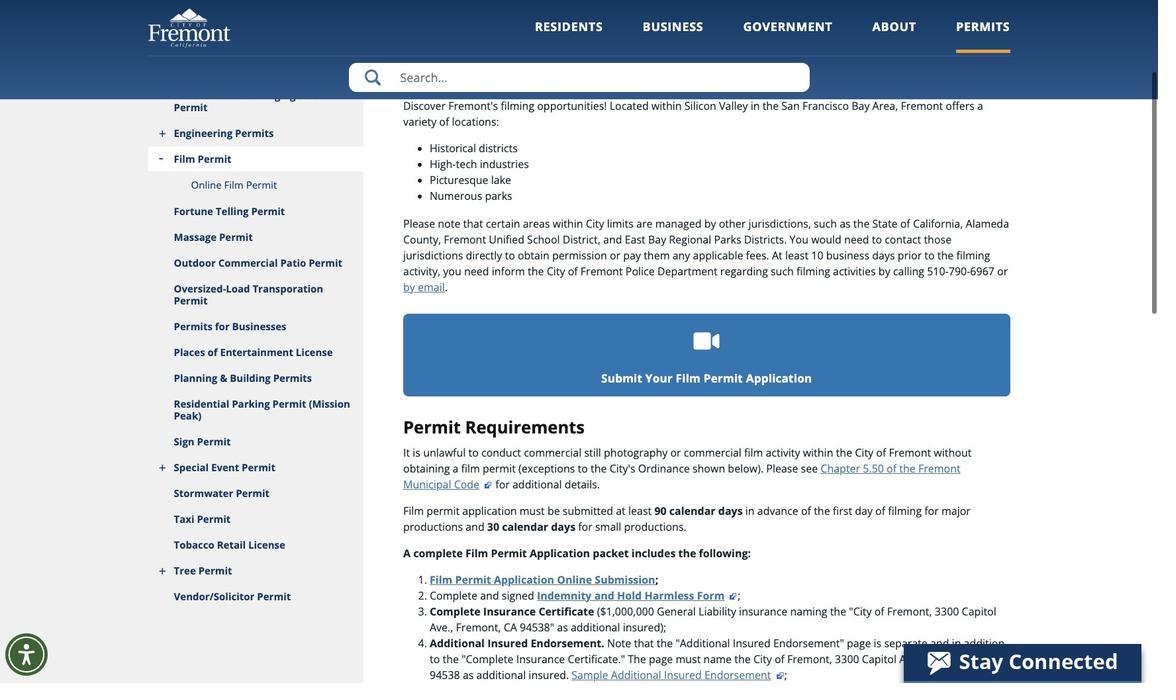 Task type: locate. For each thing, give the bounding box(es) containing it.
0 horizontal spatial permit
[[427, 504, 460, 518]]

additional
[[513, 477, 562, 492], [571, 620, 620, 635], [477, 668, 526, 683]]

1 vertical spatial additional
[[571, 620, 620, 635]]

online up "complete and signed indemnity and hold harmless form"
[[557, 573, 592, 587]]

the left san
[[763, 99, 779, 113]]

as inside note that the "additional insured endorsement" page is separate and in addition to the "complete insurance certificate." the page must name the city of fremont, 3300 capitol ave., fremont, ca 94538 as additional insured.
[[463, 668, 474, 683]]

6967
[[970, 264, 995, 279]]

and up complete insurance certificate
[[480, 588, 499, 603]]

for up the application
[[496, 477, 510, 492]]

calling
[[893, 264, 925, 279]]

1 vertical spatial page
[[649, 652, 673, 667]]

the left the "city
[[830, 604, 846, 619]]

1 horizontal spatial is
[[874, 636, 882, 651]]

stay connected image
[[904, 644, 1140, 681]]

1 horizontal spatial within
[[652, 99, 682, 113]]

1 horizontal spatial page
[[847, 636, 871, 651]]

fortune telling permit link
[[148, 198, 364, 225]]

capitol inside note that the "additional insured endorsement" page is separate and in addition to the "complete insurance certificate." the page must name the city of fremont, 3300 capitol ave., fremont, ca 94538 as additional insured.
[[862, 652, 897, 667]]

; up harmless on the bottom right
[[655, 573, 658, 587]]

2 horizontal spatial within
[[803, 445, 833, 460]]

that right the note
[[463, 216, 483, 231]]

ave., inside ($1,000,000 general liability insurance naming the "city of fremont, 3300 capitol ave., fremont, ca 94538" as additional insured);
[[430, 620, 453, 635]]

0 horizontal spatial 3300
[[835, 652, 859, 667]]

film permit link
[[148, 146, 364, 172]]

0 vertical spatial days
[[872, 248, 895, 263]]

0 vertical spatial that
[[463, 216, 483, 231]]

($1,000,000
[[597, 604, 654, 619]]

page up sample additional insured endorsement on the bottom of page
[[649, 652, 673, 667]]

insured down insurance
[[733, 636, 771, 651]]

area,
[[873, 99, 898, 113]]

0 horizontal spatial additional
[[430, 636, 485, 651]]

2 commercial from the left
[[684, 445, 742, 460]]

filming down 10
[[797, 264, 830, 279]]

offers
[[946, 99, 975, 113]]

the
[[628, 652, 646, 667]]

a right offers
[[978, 99, 983, 113]]

in left addition at the bottom of page
[[952, 636, 961, 651]]

the inside the chapter 5.50 of the fremont municipal code
[[900, 461, 916, 476]]

vehicle
[[213, 89, 249, 102]]

filming up 6967
[[957, 248, 990, 263]]

outdoor commercial patio permit
[[174, 256, 342, 270]]

need
[[844, 232, 869, 247], [464, 264, 489, 279]]

feedback link
[[880, 63, 932, 75]]

vendor/solicitor permit
[[174, 590, 291, 603]]

permit inside electric vehicle charging station permit
[[174, 101, 208, 114]]

city up district,
[[586, 216, 604, 231]]

0 horizontal spatial please
[[403, 216, 435, 231]]

prior
[[898, 248, 922, 263]]

productions.
[[624, 520, 687, 534]]

ave., up the 94538
[[430, 620, 453, 635]]

1 vertical spatial within
[[553, 216, 583, 231]]

2 vertical spatial as
[[463, 668, 474, 683]]

0 vertical spatial need
[[844, 232, 869, 247]]

+
[[995, 63, 1000, 75]]

least inside please note that certain areas within city limits are managed by other jurisdictions, such as the state of california, alameda county, fremont unified school district, and east bay regional parks districts.  you would need to contact those jurisdictions directly to obtain permission or pay them any applicable fees.  at least 10 business days prior to the filming activity, you need inform the city of fremont police department regarding such filming activities by calling 510-790-6967 or by email .
[[785, 248, 809, 263]]

; down endorsement"
[[784, 668, 787, 683]]

fremont right area,
[[901, 99, 943, 113]]

permit down conduct
[[483, 461, 516, 476]]

to up details.
[[578, 461, 588, 476]]

of right day
[[876, 504, 886, 518]]

as
[[840, 216, 851, 231], [557, 620, 568, 635], [463, 668, 474, 683]]

within for areas
[[553, 216, 583, 231]]

1 vertical spatial ;
[[738, 588, 741, 603]]

valley
[[719, 99, 748, 113]]

1 horizontal spatial as
[[557, 620, 568, 635]]

it is unlawful to conduct commercial still photography or commercial film activity within the city of fremont without obtaining a film permit (exceptions to the city's ordinance shown below). please see
[[403, 445, 972, 476]]

must inside note that the "additional insured endorsement" page is separate and in addition to the "complete insurance certificate." the page must name the city of fremont, 3300 capitol ave., fremont, ca 94538 as additional insured.
[[676, 652, 701, 667]]

submit
[[601, 371, 643, 386]]

permit up productions
[[427, 504, 460, 518]]

2 vertical spatial within
[[803, 445, 833, 460]]

0 horizontal spatial as
[[463, 668, 474, 683]]

permission
[[552, 248, 607, 263]]

planning & building permits link
[[148, 366, 364, 391]]

by email link
[[403, 280, 445, 295]]

of inside it is unlawful to conduct commercial still photography or commercial film activity within the city of fremont without obtaining a film permit (exceptions to the city's ordinance shown below). please see
[[876, 445, 886, 460]]

1 vertical spatial or
[[997, 264, 1008, 279]]

special event permit link
[[148, 455, 364, 481]]

fremont, up separate
[[887, 604, 932, 619]]

0 vertical spatial in
[[751, 99, 760, 113]]

or
[[610, 248, 621, 263], [997, 264, 1008, 279], [671, 445, 681, 460]]

residential
[[174, 397, 229, 411]]

or up 'ordinance'
[[671, 445, 681, 460]]

94538
[[430, 668, 460, 683]]

2 vertical spatial or
[[671, 445, 681, 460]]

permit requirements
[[403, 416, 585, 439]]

the up chapter
[[836, 445, 852, 460]]

2 horizontal spatial as
[[840, 216, 851, 231]]

the right "5.50"
[[900, 461, 916, 476]]

1 horizontal spatial or
[[671, 445, 681, 460]]

0 vertical spatial film permit
[[403, 1, 557, 38]]

page down the "city
[[847, 636, 871, 651]]

as right the 94538
[[463, 668, 474, 683]]

of inside note that the "additional insured endorsement" page is separate and in addition to the "complete insurance certificate." the page must name the city of fremont, 3300 capitol ave., fremont, ca 94538 as additional insured.
[[775, 652, 785, 667]]

filming right fremont's
[[501, 99, 534, 113]]

event
[[211, 461, 239, 474]]

1 vertical spatial that
[[634, 636, 654, 651]]

activity
[[766, 445, 800, 460]]

0 horizontal spatial page
[[649, 652, 673, 667]]

the up the 94538
[[443, 652, 459, 667]]

building
[[230, 372, 271, 385]]

1 vertical spatial bay
[[648, 232, 666, 247]]

historical
[[430, 141, 476, 156]]

1 vertical spatial capitol
[[862, 652, 897, 667]]

activity,
[[403, 264, 441, 279]]

0 vertical spatial ;
[[655, 573, 658, 587]]

1 horizontal spatial ave.,
[[899, 652, 923, 667]]

complete
[[430, 588, 478, 603], [430, 604, 481, 619]]

0 vertical spatial additional
[[430, 636, 485, 651]]

ca down addition at the bottom of page
[[973, 652, 987, 667]]

1 horizontal spatial commercial
[[684, 445, 742, 460]]

2 horizontal spatial ;
[[784, 668, 787, 683]]

0 horizontal spatial is
[[413, 445, 421, 460]]

managed
[[655, 216, 702, 231]]

additional down "complete
[[477, 668, 526, 683]]

1 horizontal spatial additional
[[611, 668, 661, 683]]

be
[[548, 504, 560, 518]]

is inside note that the "additional insured endorsement" page is separate and in addition to the "complete insurance certificate." the page must name the city of fremont, 3300 capitol ave., fremont, ca 94538 as additional insured.
[[874, 636, 882, 651]]

ave., down separate
[[899, 652, 923, 667]]

0 vertical spatial least
[[785, 248, 809, 263]]

name
[[704, 652, 732, 667]]

1 vertical spatial online
[[557, 573, 592, 587]]

applicable
[[693, 248, 743, 263]]

1 horizontal spatial license
[[296, 346, 333, 359]]

city up "5.50"
[[855, 445, 874, 460]]

permits up 'places' at the bottom of the page
[[174, 320, 213, 333]]

1 commercial from the left
[[524, 445, 582, 460]]

1 vertical spatial least
[[628, 504, 652, 518]]

within inside please note that certain areas within city limits are managed by other jurisdictions, such as the state of california, alameda county, fremont unified school district, and east bay regional parks districts.  you would need to contact those jurisdictions directly to obtain permission or pay them any applicable fees.  at least 10 business days prior to the filming activity, you need inform the city of fremont police department regarding such filming activities by calling 510-790-6967 or by email .
[[553, 216, 583, 231]]

film permit application online submission ;
[[430, 573, 658, 587]]

0 horizontal spatial within
[[553, 216, 583, 231]]

or right 6967
[[997, 264, 1008, 279]]

vendor/solicitor
[[174, 590, 255, 603]]

additional down (exceptions
[[513, 477, 562, 492]]

of right variety
[[439, 114, 449, 129]]

0 vertical spatial permit
[[483, 461, 516, 476]]

ave., inside note that the "additional insured endorsement" page is separate and in addition to the "complete insurance certificate." the page must name the city of fremont, 3300 capitol ave., fremont, ca 94538 as additional insured.
[[899, 652, 923, 667]]

1 vertical spatial days
[[718, 504, 743, 518]]

insured up "complete
[[488, 636, 528, 651]]

1 vertical spatial ca
[[973, 652, 987, 667]]

capitol up addition at the bottom of page
[[962, 604, 997, 619]]

and left hold
[[594, 588, 615, 603]]

capitol down separate
[[862, 652, 897, 667]]

such down at
[[771, 264, 794, 279]]

0 horizontal spatial film permit
[[174, 152, 231, 166]]

by left other on the top right
[[704, 216, 716, 231]]

stormwater
[[174, 487, 233, 500]]

places of entertainment license
[[174, 346, 333, 359]]

electric
[[174, 89, 210, 102]]

filming inside in advance of the first day of filming for major productions and
[[888, 504, 922, 518]]

1 horizontal spatial ;
[[738, 588, 741, 603]]

major
[[942, 504, 971, 518]]

photography
[[604, 445, 668, 460]]

online up fortune
[[191, 178, 222, 191]]

commercial up (exceptions
[[524, 445, 582, 460]]

fremont left without
[[889, 445, 931, 460]]

1 vertical spatial in
[[746, 504, 755, 518]]

1 horizontal spatial ca
[[973, 652, 987, 667]]

government link
[[743, 19, 833, 53]]

2 vertical spatial days
[[551, 520, 576, 534]]

0 vertical spatial insurance
[[483, 604, 536, 619]]

certificate."
[[568, 652, 625, 667]]

for inside permits for businesses link
[[215, 320, 230, 333]]

massage permit
[[174, 230, 253, 244]]

the inside ($1,000,000 general liability insurance naming the "city of fremont, 3300 capitol ave., fremont, ca 94538" as additional insured);
[[830, 604, 846, 619]]

application for your
[[746, 371, 812, 386]]

separate
[[884, 636, 928, 651]]

and right separate
[[930, 636, 949, 651]]

additional up the 94538
[[430, 636, 485, 651]]

filming right day
[[888, 504, 922, 518]]

1 vertical spatial film
[[461, 461, 480, 476]]

outdoor
[[174, 256, 216, 270]]

($1,000,000 general liability insurance naming the "city of fremont, 3300 capitol ave., fremont, ca 94538" as additional insured);
[[430, 604, 997, 635]]

1 vertical spatial 3300
[[835, 652, 859, 667]]

and inside in advance of the first day of filming for major productions and
[[466, 520, 485, 534]]

of right "5.50"
[[887, 461, 897, 476]]

0 horizontal spatial film
[[461, 461, 480, 476]]

fremont's
[[449, 99, 498, 113]]

1 horizontal spatial please
[[766, 461, 798, 476]]

0 horizontal spatial such
[[771, 264, 794, 279]]

day
[[855, 504, 873, 518]]

that down insured);
[[634, 636, 654, 651]]

ca down complete insurance certificate
[[504, 620, 517, 635]]

2 horizontal spatial insured
[[733, 636, 771, 651]]

1 vertical spatial is
[[874, 636, 882, 651]]

productions
[[403, 520, 463, 534]]

a inside discover fremont's filming opportunities! located within silicon valley in the san francisco bay area, fremont offers a variety of locations:
[[978, 99, 983, 113]]

and inside note that the "additional insured endorsement" page is separate and in addition to the "complete insurance certificate." the page must name the city of fremont, 3300 capitol ave., fremont, ca 94538 as additional insured.
[[930, 636, 949, 651]]

1 vertical spatial as
[[557, 620, 568, 635]]

1 vertical spatial additional
[[611, 668, 661, 683]]

1 vertical spatial calendar
[[502, 520, 548, 534]]

charging
[[251, 89, 296, 102]]

about
[[872, 19, 917, 34]]

ca inside ($1,000,000 general liability insurance naming the "city of fremont, 3300 capitol ave., fremont, ca 94538" as additional insured);
[[504, 620, 517, 635]]

for left major in the right of the page
[[925, 504, 939, 518]]

0 horizontal spatial least
[[628, 504, 652, 518]]

1 vertical spatial must
[[676, 652, 701, 667]]

least
[[785, 248, 809, 263], [628, 504, 652, 518]]

within inside it is unlawful to conduct commercial still photography or commercial film activity within the city of fremont without obtaining a film permit (exceptions to the city's ordinance shown below). please see
[[803, 445, 833, 460]]

and inside please note that certain areas within city limits are managed by other jurisdictions, such as the state of california, alameda county, fremont unified school district, and east bay regional parks districts.  you would need to contact those jurisdictions directly to obtain permission or pay them any applicable fees.  at least 10 business days prior to the filming activity, you need inform the city of fremont police department regarding such filming activities by calling 510-790-6967 or by email .
[[603, 232, 622, 247]]

includes
[[632, 546, 676, 561]]

as up would
[[840, 216, 851, 231]]

2 complete from the top
[[430, 604, 481, 619]]

please up county,
[[403, 216, 435, 231]]

in inside in advance of the first day of filming for major productions and
[[746, 504, 755, 518]]

insured down "additional
[[664, 668, 702, 683]]

(mission
[[309, 397, 350, 411]]

0 vertical spatial bay
[[852, 99, 870, 113]]

0 vertical spatial capitol
[[962, 604, 997, 619]]

0 vertical spatial ave.,
[[430, 620, 453, 635]]

complete for complete insurance certificate
[[430, 604, 481, 619]]

insurance up insured. at the bottom left
[[516, 652, 565, 667]]

1 vertical spatial by
[[879, 264, 891, 279]]

other
[[719, 216, 746, 231]]

must
[[520, 504, 545, 518], [676, 652, 701, 667]]

0 horizontal spatial calendar
[[502, 520, 548, 534]]

least down you
[[785, 248, 809, 263]]

0 vertical spatial license
[[296, 346, 333, 359]]

must left the be
[[520, 504, 545, 518]]

video camera image
[[693, 327, 721, 355]]

bay left area,
[[852, 99, 870, 113]]

for left businesses at the left
[[215, 320, 230, 333]]

to up the 94538
[[430, 652, 440, 667]]

of
[[439, 114, 449, 129], [900, 216, 910, 231], [568, 264, 578, 279], [208, 346, 218, 359], [876, 445, 886, 460], [887, 461, 897, 476], [801, 504, 811, 518], [876, 504, 886, 518], [875, 604, 885, 619], [775, 652, 785, 667]]

such up would
[[814, 216, 837, 231]]

0 vertical spatial such
[[814, 216, 837, 231]]

the down insured);
[[657, 636, 673, 651]]

city
[[586, 216, 604, 231], [547, 264, 565, 279], [855, 445, 874, 460], [754, 652, 772, 667]]

the up endorsement
[[735, 652, 751, 667]]

(exceptions
[[519, 461, 575, 476]]

electric vehicle charging station permit link
[[148, 83, 364, 121]]

city down obtain
[[547, 264, 565, 279]]

3300 inside note that the "additional insured endorsement" page is separate and in addition to the "complete insurance certificate." the page must name the city of fremont, 3300 capitol ave., fremont, ca 94538 as additional insured.
[[835, 652, 859, 667]]

1 complete from the top
[[430, 588, 478, 603]]

days up following:
[[718, 504, 743, 518]]

1 vertical spatial complete
[[430, 604, 481, 619]]

1 vertical spatial application
[[530, 546, 590, 561]]

limits
[[607, 216, 634, 231]]

1 horizontal spatial must
[[676, 652, 701, 667]]

as down certificate in the bottom of the page
[[557, 620, 568, 635]]

permit
[[467, 1, 557, 38], [174, 101, 208, 114], [198, 152, 231, 166], [246, 178, 277, 191], [251, 205, 285, 218], [219, 230, 253, 244], [309, 256, 342, 270], [174, 294, 208, 307], [704, 371, 743, 386], [273, 397, 306, 411], [403, 416, 461, 439], [197, 435, 231, 448], [242, 461, 275, 474], [236, 487, 270, 500], [197, 513, 231, 526], [491, 546, 527, 561], [198, 564, 232, 577], [455, 573, 491, 587], [257, 590, 291, 603]]

need down directly
[[464, 264, 489, 279]]

is right the it
[[413, 445, 421, 460]]

by down activity,
[[403, 280, 415, 295]]

additional inside ($1,000,000 general liability insurance naming the "city of fremont, 3300 capitol ave., fremont, ca 94538" as additional insured);
[[571, 620, 620, 635]]

commercial up shown
[[684, 445, 742, 460]]

within up district,
[[553, 216, 583, 231]]

fortune telling permit
[[174, 205, 285, 218]]

to inside note that the "additional insured endorsement" page is separate and in addition to the "complete insurance certificate." the page must name the city of fremont, 3300 capitol ave., fremont, ca 94538 as additional insured.
[[430, 652, 440, 667]]

font size: link
[[942, 63, 981, 75]]

fremont inside it is unlawful to conduct commercial still photography or commercial film activity within the city of fremont without obtaining a film permit (exceptions to the city's ordinance shown below). please see
[[889, 445, 931, 460]]

within left silicon
[[652, 99, 682, 113]]

0 vertical spatial by
[[704, 216, 716, 231]]

is left separate
[[874, 636, 882, 651]]

days down the be
[[551, 520, 576, 534]]

0 vertical spatial as
[[840, 216, 851, 231]]

must up sample additional insured endorsement link
[[676, 652, 701, 667]]

fees.
[[746, 248, 769, 263]]

bay up them
[[648, 232, 666, 247]]

or left pay
[[610, 248, 621, 263]]

1 vertical spatial insurance
[[516, 652, 565, 667]]

1 horizontal spatial bay
[[852, 99, 870, 113]]

0 vertical spatial a
[[978, 99, 983, 113]]

the left state at the top of the page
[[854, 216, 870, 231]]

2 vertical spatial by
[[403, 280, 415, 295]]

1 horizontal spatial calendar
[[669, 504, 716, 518]]

in left advance
[[746, 504, 755, 518]]

that inside note that the "additional insured endorsement" page is separate and in addition to the "complete insurance certificate." the page must name the city of fremont, 3300 capitol ave., fremont, ca 94538 as additional insured.
[[634, 636, 654, 651]]

0 vertical spatial please
[[403, 216, 435, 231]]

0 horizontal spatial capitol
[[862, 652, 897, 667]]

a complete film permit application packet includes the following:
[[403, 546, 751, 561]]

insurance down "signed"
[[483, 604, 536, 619]]

additional up note
[[571, 620, 620, 635]]

1 horizontal spatial 3300
[[935, 604, 959, 619]]

please inside please note that certain areas within city limits are managed by other jurisdictions, such as the state of california, alameda county, fremont unified school district, and east bay regional parks districts.  you would need to contact those jurisdictions directly to obtain permission or pay them any applicable fees.  at least 10 business days prior to the filming activity, you need inform the city of fremont police department regarding such filming activities by calling 510-790-6967 or by email .
[[403, 216, 435, 231]]

alameda
[[966, 216, 1009, 231]]

1 horizontal spatial least
[[785, 248, 809, 263]]

need up business at the top right of page
[[844, 232, 869, 247]]

complete for complete and signed indemnity and hold harmless form
[[430, 588, 478, 603]]

0 horizontal spatial ave.,
[[430, 620, 453, 635]]

additional
[[430, 636, 485, 651], [611, 668, 661, 683]]

still
[[584, 445, 601, 460]]

within inside discover fremont's filming opportunities! located within silicon valley in the san francisco bay area, fremont offers a variety of locations:
[[652, 99, 682, 113]]

0 vertical spatial film
[[744, 445, 763, 460]]

1 horizontal spatial need
[[844, 232, 869, 247]]

1 horizontal spatial such
[[814, 216, 837, 231]]

of up contact
[[900, 216, 910, 231]]

0 horizontal spatial online
[[191, 178, 222, 191]]

font size:
[[942, 63, 981, 75]]

additional inside note that the "additional insured endorsement" page is separate and in addition to the "complete insurance certificate." the page must name the city of fremont, 3300 capitol ave., fremont, ca 94538 as additional insured.
[[477, 668, 526, 683]]

0 vertical spatial 3300
[[935, 604, 959, 619]]

0 horizontal spatial must
[[520, 504, 545, 518]]

1 horizontal spatial by
[[704, 216, 716, 231]]

and left 30
[[466, 520, 485, 534]]

by left calling
[[879, 264, 891, 279]]

ordinance
[[638, 461, 690, 476]]

1 vertical spatial permit
[[427, 504, 460, 518]]

2 horizontal spatial days
[[872, 248, 895, 263]]

endorsement"
[[773, 636, 844, 651]]

vendor/solicitor permit link
[[148, 584, 364, 610]]



Task type: describe. For each thing, give the bounding box(es) containing it.
your
[[646, 371, 673, 386]]

0 vertical spatial must
[[520, 504, 545, 518]]

to down those
[[925, 248, 935, 263]]

form
[[697, 588, 725, 603]]

sign
[[174, 435, 195, 448]]

is inside it is unlawful to conduct commercial still photography or commercial film activity within the city of fremont without obtaining a film permit (exceptions to the city's ordinance shown below). please see
[[413, 445, 421, 460]]

engineering
[[174, 126, 233, 140]]

permit inside it is unlawful to conduct commercial still photography or commercial film activity within the city of fremont without obtaining a film permit (exceptions to the city's ordinance shown below). please see
[[483, 461, 516, 476]]

san
[[782, 99, 800, 113]]

insured inside note that the "additional insured endorsement" page is separate and in addition to the "complete insurance certificate." the page must name the city of fremont, 3300 capitol ave., fremont, ca 94538 as additional insured.
[[733, 636, 771, 651]]

within for located
[[652, 99, 682, 113]]

0 vertical spatial online
[[191, 178, 222, 191]]

film permit application must be submitted at least 90 calendar days
[[403, 504, 743, 518]]

filming inside discover fremont's filming opportunities! located within silicon valley in the san francisco bay area, fremont offers a variety of locations:
[[501, 99, 534, 113]]

fremont inside discover fremont's filming opportunities! located within silicon valley in the san francisco bay area, fremont offers a variety of locations:
[[901, 99, 943, 113]]

permits up "film permit" link on the top left of the page
[[235, 126, 274, 140]]

city inside it is unlawful to conduct commercial still photography or commercial film activity within the city of fremont without obtaining a film permit (exceptions to the city's ordinance shown below). please see
[[855, 445, 874, 460]]

permits link
[[956, 19, 1010, 53]]

certificate
[[539, 604, 594, 619]]

for inside in advance of the first day of filming for major productions and
[[925, 504, 939, 518]]

numerous
[[430, 189, 482, 203]]

note
[[607, 636, 631, 651]]

2 horizontal spatial or
[[997, 264, 1008, 279]]

the down obtain
[[528, 264, 544, 279]]

load
[[226, 282, 250, 295]]

1 vertical spatial license
[[248, 538, 285, 552]]

them
[[644, 248, 670, 263]]

the inside discover fremont's filming opportunities! located within silicon valley in the san francisco bay area, fremont offers a variety of locations:
[[763, 99, 779, 113]]

would
[[811, 232, 842, 247]]

taxi permit
[[174, 513, 231, 526]]

tree permit
[[174, 564, 232, 577]]

entertainment
[[220, 346, 293, 359]]

tobacco retail license link
[[148, 532, 364, 558]]

sign permit
[[174, 435, 231, 448]]

510-
[[927, 264, 949, 279]]

capitol inside ($1,000,000 general liability insurance naming the "city of fremont, 3300 capitol ave., fremont, ca 94538" as additional insured);
[[962, 604, 997, 619]]

2 vertical spatial application
[[494, 573, 554, 587]]

0 vertical spatial calendar
[[669, 504, 716, 518]]

0 vertical spatial additional
[[513, 477, 562, 492]]

Search text field
[[349, 63, 810, 92]]

note
[[438, 216, 461, 231]]

code
[[454, 477, 480, 492]]

planning
[[174, 372, 217, 385]]

30 calendar days for small productions.
[[487, 520, 687, 534]]

1 horizontal spatial film permit
[[403, 1, 557, 38]]

1 horizontal spatial insured
[[664, 668, 702, 683]]

lake
[[491, 173, 511, 187]]

feedback
[[894, 63, 932, 75]]

about link
[[872, 19, 917, 53]]

retail
[[217, 538, 246, 552]]

bay inside discover fremont's filming opportunities! located within silicon valley in the san francisco bay area, fremont offers a variety of locations:
[[852, 99, 870, 113]]

0 horizontal spatial by
[[403, 280, 415, 295]]

telling
[[216, 205, 249, 218]]

parks
[[714, 232, 741, 247]]

as inside ($1,000,000 general liability insurance naming the "city of fremont, 3300 capitol ave., fremont, ca 94538" as additional insured);
[[557, 620, 568, 635]]

sample
[[572, 668, 608, 683]]

following:
[[699, 546, 751, 561]]

massage permit link
[[148, 225, 364, 250]]

in inside note that the "additional insured endorsement" page is separate and in addition to the "complete insurance certificate." the page must name the city of fremont, 3300 capitol ave., fremont, ca 94538 as additional insured.
[[952, 636, 961, 651]]

0 horizontal spatial ;
[[655, 573, 658, 587]]

massage
[[174, 230, 217, 244]]

patio
[[280, 256, 306, 270]]

city's
[[610, 461, 636, 476]]

1 vertical spatial such
[[771, 264, 794, 279]]

city inside note that the "additional insured endorsement" page is separate and in addition to the "complete insurance certificate." the page must name the city of fremont, 3300 capitol ave., fremont, ca 94538 as additional insured.
[[754, 652, 772, 667]]

-
[[1010, 63, 1013, 75]]

fremont, down addition at the bottom of page
[[926, 652, 971, 667]]

ca inside note that the "additional insured endorsement" page is separate and in addition to the "complete insurance certificate." the page must name the city of fremont, 3300 capitol ave., fremont, ca 94538 as additional insured.
[[973, 652, 987, 667]]

of inside the chapter 5.50 of the fremont municipal code
[[887, 461, 897, 476]]

online film permit link
[[148, 172, 364, 198]]

that inside please note that certain areas within city limits are managed by other jurisdictions, such as the state of california, alameda county, fremont unified school district, and east bay regional parks districts.  you would need to contact those jurisdictions directly to obtain permission or pay them any applicable fees.  at least 10 business days prior to the filming activity, you need inform the city of fremont police department regarding such filming activities by calling 510-790-6967 or by email .
[[463, 216, 483, 231]]

addition
[[964, 636, 1005, 651]]

0 horizontal spatial insured
[[488, 636, 528, 651]]

obtaining
[[403, 461, 450, 476]]

the right includes
[[678, 546, 696, 561]]

see
[[801, 461, 818, 476]]

requirements
[[465, 416, 585, 439]]

as inside please note that certain areas within city limits are managed by other jurisdictions, such as the state of california, alameda county, fremont unified school district, and east bay regional parks districts.  you would need to contact those jurisdictions directly to obtain permission or pay them any applicable fees.  at least 10 business days prior to the filming activity, you need inform the city of fremont police department regarding such filming activities by calling 510-790-6967 or by email .
[[840, 216, 851, 231]]

please inside it is unlawful to conduct commercial still photography or commercial film activity within the city of fremont without obtaining a film permit (exceptions to the city's ordinance shown below). please see
[[766, 461, 798, 476]]

submit your film permit application link
[[403, 314, 1010, 397]]

1 vertical spatial film permit
[[174, 152, 231, 166]]

the up 510- on the right of page
[[938, 248, 954, 263]]

station
[[298, 89, 334, 102]]

fremont down permission
[[581, 264, 623, 279]]

inform
[[492, 264, 525, 279]]

special
[[174, 461, 209, 474]]

email
[[418, 280, 445, 295]]

submit your film permit application
[[601, 371, 812, 386]]

0 horizontal spatial days
[[551, 520, 576, 534]]

indemnity
[[537, 588, 592, 603]]

places of entertainment license link
[[148, 340, 364, 366]]

at
[[772, 248, 783, 263]]

complete
[[413, 546, 463, 561]]

certain
[[486, 216, 520, 231]]

of right 'places' at the bottom of the page
[[208, 346, 218, 359]]

1 vertical spatial need
[[464, 264, 489, 279]]

are
[[636, 216, 653, 231]]

90
[[655, 504, 667, 518]]

areas
[[523, 216, 550, 231]]

for down submitted
[[578, 520, 593, 534]]

hold
[[617, 588, 642, 603]]

to down state at the top of the page
[[872, 232, 882, 247]]

or inside it is unlawful to conduct commercial still photography or commercial film activity within the city of fremont without obtaining a film permit (exceptions to the city's ordinance shown below). please see
[[671, 445, 681, 460]]

additional insured endorsement.
[[430, 636, 607, 651]]

0 horizontal spatial or
[[610, 248, 621, 263]]

1 horizontal spatial days
[[718, 504, 743, 518]]

for additional details.
[[493, 477, 600, 492]]

pay
[[623, 248, 641, 263]]

3300 inside ($1,000,000 general liability insurance naming the "city of fremont, 3300 capitol ave., fremont, ca 94538" as additional insured);
[[935, 604, 959, 619]]

a inside it is unlawful to conduct commercial still photography or commercial film activity within the city of fremont without obtaining a film permit (exceptions to the city's ordinance shown below). please see
[[453, 461, 459, 476]]

the down "still"
[[591, 461, 607, 476]]

to up inform
[[505, 248, 515, 263]]

taxi permit link
[[148, 507, 364, 532]]

small
[[595, 520, 621, 534]]

tree
[[174, 564, 196, 577]]

insurance
[[739, 604, 788, 619]]

taxi
[[174, 513, 194, 526]]

"city
[[849, 604, 872, 619]]

shown
[[693, 461, 725, 476]]

bay inside please note that certain areas within city limits are managed by other jurisdictions, such as the state of california, alameda county, fremont unified school district, and east bay regional parks districts.  you would need to contact those jurisdictions directly to obtain permission or pay them any applicable fees.  at least 10 business days prior to the filming activity, you need inform the city of fremont police department regarding such filming activities by calling 510-790-6967 or by email .
[[648, 232, 666, 247]]

insured);
[[623, 620, 666, 635]]

online film permit
[[191, 178, 277, 191]]

days inside please note that certain areas within city limits are managed by other jurisdictions, such as the state of california, alameda county, fremont unified school district, and east bay regional parks districts.  you would need to contact those jurisdictions directly to obtain permission or pay them any applicable fees.  at least 10 business days prior to the filming activity, you need inform the city of fremont police department regarding such filming activities by calling 510-790-6967 or by email .
[[872, 248, 895, 263]]

font
[[942, 63, 960, 75]]

permits right building
[[273, 372, 312, 385]]

application for complete
[[530, 546, 590, 561]]

790-
[[949, 264, 970, 279]]

submission
[[595, 573, 655, 587]]

tree permit link
[[148, 558, 364, 584]]

of right advance
[[801, 504, 811, 518]]

the inside in advance of the first day of filming for major productions and
[[814, 504, 830, 518]]

permits up + link
[[956, 19, 1010, 34]]

in inside discover fremont's filming opportunities! located within silicon valley in the san francisco bay area, fremont offers a variety of locations:
[[751, 99, 760, 113]]

fremont down the note
[[444, 232, 486, 247]]

tech
[[456, 157, 477, 171]]

permit inside residential parking permit (mission peak)
[[273, 397, 306, 411]]

insurance inside note that the "additional insured endorsement" page is separate and in addition to the "complete insurance certificate." the page must name the city of fremont, 3300 capitol ave., fremont, ca 94538 as additional insured.
[[516, 652, 565, 667]]

permit inside oversized-load transporation permit
[[174, 294, 208, 307]]

those
[[924, 232, 952, 247]]

businesses
[[232, 320, 286, 333]]

sample additional insured endorsement
[[572, 668, 771, 683]]

parks
[[485, 189, 512, 203]]

of inside ($1,000,000 general liability insurance naming the "city of fremont, 3300 capitol ave., fremont, ca 94538" as additional insured);
[[875, 604, 885, 619]]

fremont inside the chapter 5.50 of the fremont municipal code
[[918, 461, 961, 476]]

to left conduct
[[469, 445, 479, 460]]

fremont, up "complete
[[456, 620, 501, 635]]

fremont, down endorsement"
[[787, 652, 832, 667]]

complete and signed indemnity and hold harmless form
[[430, 588, 725, 603]]

please note that certain areas within city limits are managed by other jurisdictions, such as the state of california, alameda county, fremont unified school district, and east bay regional parks districts.  you would need to contact those jurisdictions directly to obtain permission or pay them any applicable fees.  at least 10 business days prior to the filming activity, you need inform the city of fremont police department regarding such filming activities by calling 510-790-6967 or by email .
[[403, 216, 1009, 295]]

district,
[[563, 232, 601, 247]]

of inside discover fremont's filming opportunities! located within silicon valley in the san francisco bay area, fremont offers a variety of locations:
[[439, 114, 449, 129]]

sign permit link
[[148, 429, 364, 455]]

endorsement
[[705, 668, 771, 683]]

0 vertical spatial page
[[847, 636, 871, 651]]

of down permission
[[568, 264, 578, 279]]

1 horizontal spatial online
[[557, 573, 592, 587]]

residents
[[535, 19, 603, 34]]

film permit application online submission link
[[430, 573, 655, 587]]



Task type: vqa. For each thing, say whether or not it's contained in the screenshot.
Outdoor Commercial Patio Permit link
yes



